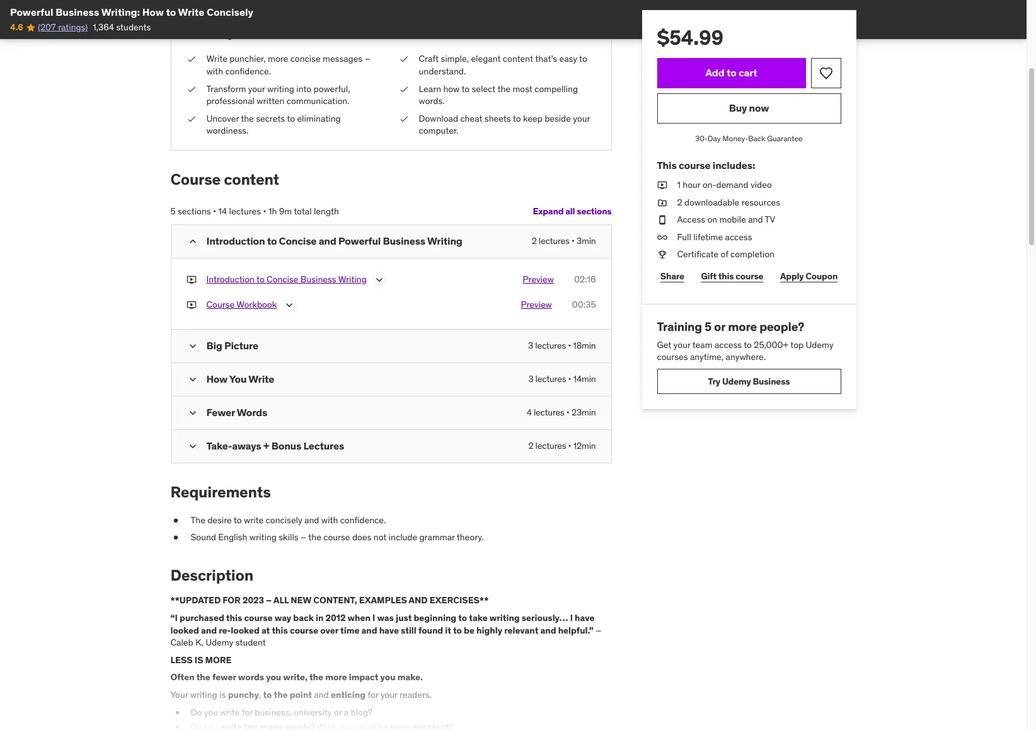 Task type: describe. For each thing, give the bounding box(es) containing it.
introduction for introduction to concise and powerful business writing
[[207, 234, 265, 247]]

examples
[[359, 595, 407, 606]]

buy now button
[[657, 93, 841, 124]]

3 for big picture
[[528, 340, 533, 351]]

concise
[[290, 53, 321, 65]]

length
[[314, 205, 339, 217]]

powerful business writing: how to write concisely
[[10, 6, 253, 18]]

computer.
[[419, 125, 459, 136]]

buy now
[[729, 102, 769, 114]]

and right the concisely
[[305, 514, 319, 526]]

you
[[229, 372, 247, 385]]

this
[[657, 159, 677, 171]]

xsmall image for craft
[[399, 53, 409, 66]]

craft
[[419, 53, 439, 65]]

anytime,
[[690, 351, 724, 363]]

lectures for take-aways + bonus lectures
[[536, 440, 566, 451]]

• for how you write
[[568, 373, 572, 384]]

to inside 'button'
[[257, 273, 265, 285]]

enticing
[[331, 689, 366, 701]]

small image for fewer
[[186, 407, 199, 419]]

0 vertical spatial write
[[178, 6, 205, 18]]

1,364
[[93, 22, 114, 33]]

preview for 02:16
[[523, 273, 554, 285]]

udemy inside the – caleb k, udemy student
[[206, 637, 233, 648]]

now
[[749, 102, 769, 114]]

total
[[294, 205, 312, 217]]

• for big picture
[[568, 340, 571, 351]]

• for introduction to concise and powerful business writing
[[572, 235, 575, 246]]

course down completion
[[736, 270, 764, 282]]

+
[[263, 439, 270, 452]]

was
[[377, 612, 394, 624]]

"i
[[171, 612, 178, 624]]

introduction to concise business writing
[[207, 273, 367, 285]]

learn
[[268, 21, 304, 41]]

1 i from the left
[[373, 612, 375, 624]]

small image for how
[[186, 373, 199, 386]]

1 horizontal spatial how
[[207, 372, 228, 385]]

re-
[[219, 625, 231, 636]]

to inside download cheat sheets to keep beside your computer.
[[513, 113, 521, 124]]

try udemy business link
[[657, 369, 841, 394]]

course left does on the bottom left of page
[[324, 532, 350, 543]]

2 horizontal spatial you
[[381, 672, 396, 683]]

add to cart
[[706, 66, 758, 79]]

punchy
[[228, 689, 259, 701]]

access inside training 5 or more people? get your team access to 25,000+ top udemy courses anytime, anywhere.
[[715, 339, 742, 350]]

xsmall image for write
[[186, 53, 196, 66]]

business,
[[255, 707, 292, 718]]

xsmall image for full
[[657, 231, 667, 244]]

1 horizontal spatial udemy
[[723, 376, 751, 387]]

to down the 1h 9m
[[267, 234, 277, 247]]

introduction to concise and powerful business writing
[[207, 234, 463, 247]]

writing inside 'button'
[[338, 273, 367, 285]]

download cheat sheets to keep beside your computer.
[[419, 113, 590, 136]]

and down purchased
[[201, 625, 217, 636]]

beside
[[545, 113, 571, 124]]

purchased
[[180, 612, 224, 624]]

introduction to concise business writing button
[[207, 273, 367, 289]]

course down 'back'
[[290, 625, 319, 636]]

lectures for introduction to concise and powerful business writing
[[539, 235, 570, 246]]

small image for big
[[186, 340, 199, 352]]

highly
[[477, 625, 503, 636]]

how
[[444, 83, 460, 94]]

uncover the secrets to eliminating wordiness.
[[207, 113, 341, 136]]

you'll
[[228, 21, 265, 41]]

0 vertical spatial how
[[142, 6, 164, 18]]

take-
[[207, 439, 232, 452]]

to inside button
[[727, 66, 737, 79]]

secrets
[[256, 113, 285, 124]]

content inside craft simple, elegant content that's easy to understand.
[[503, 53, 534, 65]]

big picture
[[207, 339, 259, 352]]

write,
[[283, 672, 308, 683]]

desire
[[208, 514, 232, 526]]

transform your writing into powerful, professional written communication.
[[207, 83, 350, 107]]

23min
[[572, 407, 596, 418]]

less
[[171, 654, 193, 666]]

0 horizontal spatial write
[[220, 707, 240, 718]]

1 horizontal spatial writing
[[428, 234, 463, 247]]

the down is
[[197, 672, 210, 683]]

team
[[693, 339, 713, 350]]

2 looked from the left
[[231, 625, 260, 636]]

with for requirements
[[321, 514, 338, 526]]

do you write for business, university or a blog?
[[191, 707, 373, 718]]

0 horizontal spatial you
[[204, 707, 218, 718]]

lifetime
[[694, 231, 723, 243]]

• left the 1h 9m
[[263, 205, 266, 217]]

eliminating
[[297, 113, 341, 124]]

university
[[294, 707, 332, 718]]

buy
[[729, 102, 747, 114]]

small image for take-
[[186, 440, 199, 453]]

still
[[401, 625, 417, 636]]

people?
[[760, 319, 805, 334]]

gift this course
[[701, 270, 764, 282]]

writing inside transform your writing into powerful, professional written communication.
[[267, 83, 294, 94]]

4.6
[[10, 22, 23, 33]]

student
[[236, 637, 266, 648]]

transform
[[207, 83, 246, 94]]

grammar
[[420, 532, 455, 543]]

1 horizontal spatial you
[[266, 672, 281, 683]]

business down "anywhere."
[[753, 376, 790, 387]]

way
[[275, 612, 291, 624]]

mobile
[[720, 214, 746, 225]]

get
[[657, 339, 672, 350]]

xsmall image for 2
[[657, 196, 667, 209]]

writing inside less is more often the fewer words you write, the more impact you make. your writing is punchy , to the point and enticing for your readers.
[[190, 689, 217, 701]]

course for course workbook
[[207, 299, 235, 310]]

0 vertical spatial 2
[[678, 196, 683, 208]]

students
[[116, 22, 151, 33]]

1 vertical spatial content
[[224, 170, 279, 189]]

just
[[396, 612, 412, 624]]

big
[[207, 339, 222, 352]]

uncover
[[207, 113, 239, 124]]

show lecture description image
[[283, 299, 296, 311]]

full lifetime access
[[678, 231, 753, 243]]

to right the writing:
[[166, 6, 176, 18]]

xsmall image for transform
[[186, 83, 196, 95]]

the up do you write for business, university or a blog?
[[274, 689, 288, 701]]

includes:
[[713, 159, 756, 171]]

1 vertical spatial powerful
[[339, 234, 381, 247]]

to right "it"
[[453, 625, 462, 636]]

course workbook button
[[207, 299, 277, 314]]

share button
[[657, 264, 688, 289]]

this course includes:
[[657, 159, 756, 171]]

xsmall image for certificate
[[657, 249, 667, 261]]

full
[[678, 231, 692, 243]]

– right "skills" at the bottom
[[301, 532, 307, 543]]

workbook
[[237, 299, 277, 310]]

take
[[469, 612, 488, 624]]

powerful,
[[314, 83, 350, 94]]

more inside less is more often the fewer words you write, the more impact you make. your writing is punchy , to the point and enticing for your readers.
[[325, 672, 347, 683]]

this inside gift this course link
[[719, 270, 734, 282]]

your
[[171, 689, 188, 701]]

with for what you'll learn
[[207, 66, 223, 77]]

on-
[[703, 179, 717, 190]]

words.
[[419, 95, 445, 107]]

14
[[219, 205, 227, 217]]

to up be
[[459, 612, 467, 624]]

3min
[[577, 235, 596, 246]]

course workbook
[[207, 299, 277, 310]]

new
[[291, 595, 312, 606]]



Task type: locate. For each thing, give the bounding box(es) containing it.
0 horizontal spatial looked
[[171, 625, 199, 636]]

expand all sections button
[[533, 199, 612, 224]]

5 inside training 5 or more people? get your team access to 25,000+ top udemy courses anytime, anywhere.
[[705, 319, 712, 334]]

1 horizontal spatial more
[[325, 672, 347, 683]]

to inside craft simple, elegant content that's easy to understand.
[[580, 53, 588, 65]]

to up english
[[234, 514, 242, 526]]

2 vertical spatial udemy
[[206, 637, 233, 648]]

1 vertical spatial with
[[321, 514, 338, 526]]

xsmall image for sound
[[171, 532, 181, 544]]

0 horizontal spatial how
[[142, 6, 164, 18]]

apply coupon
[[781, 270, 838, 282]]

0 vertical spatial course
[[171, 170, 221, 189]]

and down the "length"
[[319, 234, 337, 247]]

–
[[365, 53, 371, 65], [301, 532, 307, 543], [266, 595, 272, 606], [596, 625, 602, 636]]

5 left 14
[[171, 205, 176, 217]]

training 5 or more people? get your team access to 25,000+ top udemy courses anytime, anywhere.
[[657, 319, 834, 363]]

0 horizontal spatial more
[[268, 53, 288, 65]]

to inside the learn how to select the most compelling words.
[[462, 83, 470, 94]]

top
[[791, 339, 804, 350]]

concisely
[[207, 6, 253, 18]]

your up written
[[248, 83, 265, 94]]

your
[[248, 83, 265, 94], [573, 113, 590, 124], [674, 339, 691, 350], [381, 689, 398, 701]]

lectures down expand
[[539, 235, 570, 246]]

gift this course link
[[698, 264, 767, 289]]

your inside transform your writing into powerful, professional written communication.
[[248, 83, 265, 94]]

1 vertical spatial course
[[207, 299, 235, 310]]

2 i from the left
[[570, 612, 573, 624]]

1 vertical spatial how
[[207, 372, 228, 385]]

0 vertical spatial introduction
[[207, 234, 265, 247]]

2 vertical spatial more
[[325, 672, 347, 683]]

preview for 00:35
[[521, 299, 552, 310]]

0 horizontal spatial writing
[[338, 273, 367, 285]]

to up workbook
[[257, 273, 265, 285]]

2 3 from the top
[[529, 373, 534, 384]]

3 small image from the top
[[186, 373, 199, 386]]

0 vertical spatial confidence.
[[225, 66, 271, 77]]

udemy inside training 5 or more people? get your team access to 25,000+ top udemy courses anytime, anywhere.
[[806, 339, 834, 350]]

craft simple, elegant content that's easy to understand.
[[419, 53, 588, 77]]

1 vertical spatial this
[[226, 612, 242, 624]]

with up the sound english writing skills – the course does not include grammar theory.
[[321, 514, 338, 526]]

xsmall image left learn
[[399, 83, 409, 95]]

1 vertical spatial 2
[[532, 235, 537, 246]]

0 vertical spatial with
[[207, 66, 223, 77]]

money-
[[723, 134, 749, 143]]

cheat
[[461, 113, 483, 124]]

you left write,
[[266, 672, 281, 683]]

the left most
[[498, 83, 511, 94]]

and up university
[[314, 689, 329, 701]]

english
[[218, 532, 247, 543]]

to inside uncover the secrets to eliminating wordiness.
[[287, 113, 295, 124]]

1 horizontal spatial looked
[[231, 625, 260, 636]]

0 horizontal spatial i
[[373, 612, 375, 624]]

1 vertical spatial access
[[715, 339, 742, 350]]

introduction for introduction to concise business writing
[[207, 273, 255, 285]]

lectures
[[229, 205, 261, 217], [539, 235, 570, 246], [535, 340, 566, 351], [536, 373, 566, 384], [534, 407, 565, 418], [536, 440, 566, 451]]

0 horizontal spatial powerful
[[10, 6, 53, 18]]

confidence. for requirements
[[340, 514, 386, 526]]

2 vertical spatial this
[[272, 625, 288, 636]]

2 vertical spatial write
[[249, 372, 274, 385]]

confidence. for what you'll learn
[[225, 66, 271, 77]]

more left "concise"
[[268, 53, 288, 65]]

concise up show lecture description icon
[[267, 273, 299, 285]]

– inside write punchier, more concise messages – with confidence.
[[365, 53, 371, 65]]

2 horizontal spatial more
[[728, 319, 757, 334]]

course inside button
[[207, 299, 235, 310]]

try
[[708, 376, 721, 387]]

description
[[171, 565, 253, 585]]

time
[[340, 625, 360, 636]]

2 horizontal spatial this
[[719, 270, 734, 282]]

**updated for 2023 – all new content, examples and exercises**
[[171, 595, 489, 606]]

0 horizontal spatial with
[[207, 66, 223, 77]]

tv
[[765, 214, 776, 225]]

xsmall image left full
[[657, 231, 667, 244]]

0 vertical spatial for
[[368, 689, 379, 701]]

be
[[464, 625, 475, 636]]

all
[[566, 206, 575, 217]]

to right , at the left of the page
[[263, 689, 272, 701]]

sections left 14
[[178, 205, 211, 217]]

concise inside 'button'
[[267, 273, 299, 285]]

point
[[290, 689, 312, 701]]

to inside less is more often the fewer words you write, the more impact you make. your writing is punchy , to the point and enticing for your readers.
[[263, 689, 272, 701]]

the left secrets
[[241, 113, 254, 124]]

sections inside dropdown button
[[577, 206, 612, 217]]

xsmall image
[[399, 83, 409, 95], [399, 113, 409, 125], [657, 214, 667, 226], [657, 231, 667, 244]]

lectures right 4
[[534, 407, 565, 418]]

concise
[[279, 234, 317, 247], [267, 273, 299, 285]]

picture
[[224, 339, 259, 352]]

xsmall image for uncover
[[186, 113, 196, 125]]

0 vertical spatial access
[[725, 231, 753, 243]]

small image for introduction
[[186, 235, 199, 248]]

0 vertical spatial udemy
[[806, 339, 834, 350]]

12min
[[574, 440, 596, 451]]

write punchier, more concise messages – with confidence.
[[207, 53, 371, 77]]

concisely
[[266, 514, 302, 526]]

lectures for how you write
[[536, 373, 566, 384]]

to right the how
[[462, 83, 470, 94]]

5 sections • 14 lectures • 1h 9m total length
[[171, 205, 339, 217]]

0 horizontal spatial write
[[178, 6, 205, 18]]

xsmall image for access
[[657, 214, 667, 226]]

writing inside "i purchased this course way back in 2012 when i was just beginning to take writing seriously… i have looked and re-looked at this course over time and have still found it to be highly relevant and helpful."
[[490, 612, 520, 624]]

0 vertical spatial content
[[503, 53, 534, 65]]

your inside less is more often the fewer words you write, the more impact you make. your writing is punchy , to the point and enticing for your readers.
[[381, 689, 398, 701]]

content
[[503, 53, 534, 65], [224, 170, 279, 189]]

1 hour on-demand video
[[678, 179, 772, 190]]

1 vertical spatial concise
[[267, 273, 299, 285]]

the right write,
[[310, 672, 323, 683]]

relevant
[[505, 625, 539, 636]]

3 lectures • 14min
[[529, 373, 596, 384]]

wishlist image
[[819, 66, 834, 81]]

introduction down 14
[[207, 234, 265, 247]]

add
[[706, 66, 725, 79]]

1 horizontal spatial 5
[[705, 319, 712, 334]]

how
[[142, 6, 164, 18], [207, 372, 228, 385]]

on
[[708, 214, 718, 225]]

your inside training 5 or more people? get your team access to 25,000+ top udemy courses anytime, anywhere.
[[674, 339, 691, 350]]

i left was
[[373, 612, 375, 624]]

to inside training 5 or more people? get your team access to 25,000+ top udemy courses anytime, anywhere.
[[744, 339, 752, 350]]

looked up student
[[231, 625, 260, 636]]

more
[[268, 53, 288, 65], [728, 319, 757, 334], [325, 672, 347, 683]]

preview down 2 lectures • 3min
[[523, 273, 554, 285]]

i up helpful."
[[570, 612, 573, 624]]

sections right all
[[577, 206, 612, 217]]

course for course content
[[171, 170, 221, 189]]

demand
[[717, 179, 749, 190]]

1 horizontal spatial or
[[714, 319, 726, 334]]

access down mobile
[[725, 231, 753, 243]]

keep
[[523, 113, 543, 124]]

0 horizontal spatial confidence.
[[225, 66, 271, 77]]

with
[[207, 66, 223, 77], [321, 514, 338, 526]]

xsmall image for the
[[171, 514, 181, 527]]

0 vertical spatial or
[[714, 319, 726, 334]]

• for fewer words
[[567, 407, 570, 418]]

lectures for big picture
[[535, 340, 566, 351]]

3 for how you write
[[529, 373, 534, 384]]

1 horizontal spatial powerful
[[339, 234, 381, 247]]

and down the 'when'
[[362, 625, 377, 636]]

course up at
[[244, 612, 273, 624]]

and
[[749, 214, 763, 225], [319, 234, 337, 247], [305, 514, 319, 526], [201, 625, 217, 636], [362, 625, 377, 636], [541, 625, 556, 636], [314, 689, 329, 701]]

powerful up show lecture description image
[[339, 234, 381, 247]]

1 vertical spatial introduction
[[207, 273, 255, 285]]

xsmall image for download
[[399, 113, 409, 125]]

0 vertical spatial have
[[575, 612, 595, 624]]

lectures for fewer words
[[534, 407, 565, 418]]

expand all sections
[[533, 206, 612, 217]]

have down was
[[379, 625, 399, 636]]

is
[[219, 689, 226, 701]]

udemy right top
[[806, 339, 834, 350]]

of
[[721, 249, 729, 260]]

0 horizontal spatial or
[[334, 707, 342, 718]]

fewer
[[212, 672, 236, 683]]

small image
[[186, 235, 199, 248], [186, 340, 199, 352], [186, 373, 199, 386], [186, 407, 199, 419], [186, 440, 199, 453]]

the inside the learn how to select the most compelling words.
[[498, 83, 511, 94]]

course up hour
[[679, 159, 711, 171]]

this right gift
[[719, 270, 734, 282]]

lectures right 14
[[229, 205, 261, 217]]

simple,
[[441, 53, 469, 65]]

• left the 14min
[[568, 373, 572, 384]]

not
[[374, 532, 387, 543]]

udemy down re-
[[206, 637, 233, 648]]

looked up caleb
[[171, 625, 199, 636]]

• left "3min"
[[572, 235, 575, 246]]

0 vertical spatial writing
[[428, 234, 463, 247]]

writing left "skills" at the bottom
[[250, 532, 277, 543]]

1 vertical spatial udemy
[[723, 376, 751, 387]]

or left a
[[334, 707, 342, 718]]

exercises**
[[430, 595, 489, 606]]

business up show lecture description image
[[383, 234, 426, 247]]

0 horizontal spatial have
[[379, 625, 399, 636]]

1 horizontal spatial this
[[272, 625, 288, 636]]

fewer words
[[207, 406, 267, 418]]

1 horizontal spatial write
[[244, 514, 264, 526]]

your right beside
[[573, 113, 590, 124]]

– right helpful."
[[596, 625, 602, 636]]

1 vertical spatial writing
[[338, 273, 367, 285]]

make.
[[398, 672, 423, 683]]

2 for take-aways + bonus lectures
[[529, 440, 534, 451]]

beginning
[[414, 612, 457, 624]]

0 vertical spatial write
[[244, 514, 264, 526]]

at
[[262, 625, 270, 636]]

5 small image from the top
[[186, 440, 199, 453]]

02:16
[[574, 273, 596, 285]]

0 vertical spatial preview
[[523, 273, 554, 285]]

your up courses
[[674, 339, 691, 350]]

1 horizontal spatial have
[[575, 612, 595, 624]]

1 vertical spatial write
[[220, 707, 240, 718]]

concise for business
[[267, 273, 299, 285]]

content up 5 sections • 14 lectures • 1h 9m total length
[[224, 170, 279, 189]]

take-aways + bonus lectures
[[207, 439, 344, 452]]

show lecture description image
[[373, 273, 386, 286]]

0 horizontal spatial this
[[226, 612, 242, 624]]

3
[[528, 340, 533, 351], [529, 373, 534, 384]]

write up 'what'
[[178, 6, 205, 18]]

2 down 1
[[678, 196, 683, 208]]

sections
[[178, 205, 211, 217], [577, 206, 612, 217]]

2 introduction from the top
[[207, 273, 255, 285]]

udemy right try
[[723, 376, 751, 387]]

2 for introduction to concise and powerful business writing
[[532, 235, 537, 246]]

and left the 'tv'
[[749, 214, 763, 225]]

lectures left 18min
[[535, 340, 566, 351]]

or inside training 5 or more people? get your team access to 25,000+ top udemy courses anytime, anywhere.
[[714, 319, 726, 334]]

this down the 'way' at the bottom of the page
[[272, 625, 288, 636]]

this up re-
[[226, 612, 242, 624]]

1 vertical spatial confidence.
[[340, 514, 386, 526]]

1 horizontal spatial sections
[[577, 206, 612, 217]]

to right secrets
[[287, 113, 295, 124]]

0 vertical spatial more
[[268, 53, 288, 65]]

• left 12min
[[568, 440, 572, 451]]

18min
[[573, 340, 596, 351]]

– inside the – caleb k, udemy student
[[596, 625, 602, 636]]

to up "anywhere."
[[744, 339, 752, 350]]

with inside write punchier, more concise messages – with confidence.
[[207, 66, 223, 77]]

your left readers.
[[381, 689, 398, 701]]

3 lectures • 18min
[[528, 340, 596, 351]]

1 vertical spatial or
[[334, 707, 342, 718]]

1 vertical spatial more
[[728, 319, 757, 334]]

writing left is
[[190, 689, 217, 701]]

1 vertical spatial for
[[242, 707, 253, 718]]

the right "skills" at the bottom
[[309, 532, 322, 543]]

apply coupon button
[[777, 264, 841, 289]]

0 horizontal spatial for
[[242, 707, 253, 718]]

2 vertical spatial 2
[[529, 440, 534, 451]]

the inside uncover the secrets to eliminating wordiness.
[[241, 113, 254, 124]]

confidence. down punchier,
[[225, 66, 271, 77]]

what
[[186, 21, 224, 41]]

– left all
[[266, 595, 272, 606]]

xsmall image for learn
[[399, 83, 409, 95]]

business up the ratings)
[[56, 6, 99, 18]]

professional
[[207, 95, 255, 107]]

access up "anywhere."
[[715, 339, 742, 350]]

more inside write punchier, more concise messages – with confidence.
[[268, 53, 288, 65]]

course left workbook
[[207, 299, 235, 310]]

words
[[238, 672, 264, 683]]

have up helpful."
[[575, 612, 595, 624]]

more up "anywhere."
[[728, 319, 757, 334]]

1 3 from the top
[[528, 340, 533, 351]]

1 small image from the top
[[186, 235, 199, 248]]

0 horizontal spatial udemy
[[206, 637, 233, 648]]

0 vertical spatial powerful
[[10, 6, 53, 18]]

2 small image from the top
[[186, 340, 199, 352]]

introduction inside 'button'
[[207, 273, 255, 285]]

does
[[352, 532, 372, 543]]

xsmall image
[[186, 53, 196, 66], [399, 53, 409, 66], [186, 83, 196, 95], [186, 113, 196, 125], [657, 179, 667, 191], [657, 196, 667, 209], [657, 249, 667, 261], [186, 273, 196, 286], [186, 299, 196, 311], [171, 514, 181, 527], [171, 532, 181, 544]]

write inside write punchier, more concise messages – with confidence.
[[207, 53, 228, 65]]

0 horizontal spatial 5
[[171, 205, 176, 217]]

xsmall image for 1
[[657, 179, 667, 191]]

1 vertical spatial have
[[379, 625, 399, 636]]

confidence. up does on the bottom left of page
[[340, 514, 386, 526]]

powerful
[[10, 6, 53, 18], [339, 234, 381, 247]]

xsmall image left the download
[[399, 113, 409, 125]]

1 horizontal spatial content
[[503, 53, 534, 65]]

compelling
[[535, 83, 578, 94]]

lectures left the 14min
[[536, 373, 566, 384]]

training
[[657, 319, 702, 334]]

1,364 students
[[93, 22, 151, 33]]

concise down total
[[279, 234, 317, 247]]

• left 14
[[213, 205, 216, 217]]

writing up highly
[[490, 612, 520, 624]]

requirements
[[171, 482, 271, 502]]

download
[[419, 113, 458, 124]]

blog?
[[351, 707, 373, 718]]

to left keep
[[513, 113, 521, 124]]

1 horizontal spatial write
[[207, 53, 228, 65]]

1 vertical spatial 5
[[705, 319, 712, 334]]

certificate
[[678, 249, 719, 260]]

2 lectures • 3min
[[532, 235, 596, 246]]

1 horizontal spatial for
[[368, 689, 379, 701]]

2
[[678, 196, 683, 208], [532, 235, 537, 246], [529, 440, 534, 451]]

you
[[266, 672, 281, 683], [381, 672, 396, 683], [204, 707, 218, 718]]

confidence. inside write punchier, more concise messages – with confidence.
[[225, 66, 271, 77]]

often
[[171, 672, 195, 683]]

1 horizontal spatial with
[[321, 514, 338, 526]]

for down punchy
[[242, 707, 253, 718]]

or up 'anytime,'
[[714, 319, 726, 334]]

lectures left 12min
[[536, 440, 566, 451]]

punchier,
[[230, 53, 266, 65]]

0 vertical spatial 5
[[171, 205, 176, 217]]

more up enticing
[[325, 672, 347, 683]]

for inside less is more often the fewer words you write, the more impact you make. your writing is punchy , to the point and enticing for your readers.
[[368, 689, 379, 701]]

0 horizontal spatial content
[[224, 170, 279, 189]]

more inside training 5 or more people? get your team access to 25,000+ top udemy courses anytime, anywhere.
[[728, 319, 757, 334]]

4
[[527, 407, 532, 418]]

write right 'you'
[[249, 372, 274, 385]]

you left make.
[[381, 672, 396, 683]]

and down seriously…
[[541, 625, 556, 636]]

2 down 4
[[529, 440, 534, 451]]

and inside less is more often the fewer words you write, the more impact you make. your writing is punchy , to the point and enticing for your readers.
[[314, 689, 329, 701]]

0 vertical spatial this
[[719, 270, 734, 282]]

write down is
[[220, 707, 240, 718]]

theory.
[[457, 532, 484, 543]]

sound
[[191, 532, 216, 543]]

hour
[[683, 179, 701, 190]]

2 horizontal spatial write
[[249, 372, 274, 385]]

3 up 4
[[529, 373, 534, 384]]

2 horizontal spatial udemy
[[806, 339, 834, 350]]

apply
[[781, 270, 804, 282]]

business inside 'button'
[[301, 273, 336, 285]]

powerful up 4.6
[[10, 6, 53, 18]]

write up english
[[244, 514, 264, 526]]

1 looked from the left
[[171, 625, 199, 636]]

course up 14
[[171, 170, 221, 189]]

introduction up course workbook
[[207, 273, 255, 285]]

1 vertical spatial write
[[207, 53, 228, 65]]

preview left 00:35
[[521, 299, 552, 310]]

concise for and
[[279, 234, 317, 247]]

4 small image from the top
[[186, 407, 199, 419]]

0 vertical spatial concise
[[279, 234, 317, 247]]

• left 18min
[[568, 340, 571, 351]]

1 introduction from the top
[[207, 234, 265, 247]]

1 vertical spatial preview
[[521, 299, 552, 310]]

access
[[725, 231, 753, 243], [715, 339, 742, 350]]

0 horizontal spatial sections
[[178, 205, 211, 217]]

2 down expand
[[532, 235, 537, 246]]

1 horizontal spatial confidence.
[[340, 514, 386, 526]]

1 horizontal spatial i
[[570, 612, 573, 624]]

0 vertical spatial 3
[[528, 340, 533, 351]]

1 vertical spatial 3
[[529, 373, 534, 384]]

• for take-aways + bonus lectures
[[568, 440, 572, 451]]

your inside download cheat sheets to keep beside your computer.
[[573, 113, 590, 124]]



Task type: vqa. For each thing, say whether or not it's contained in the screenshot.


